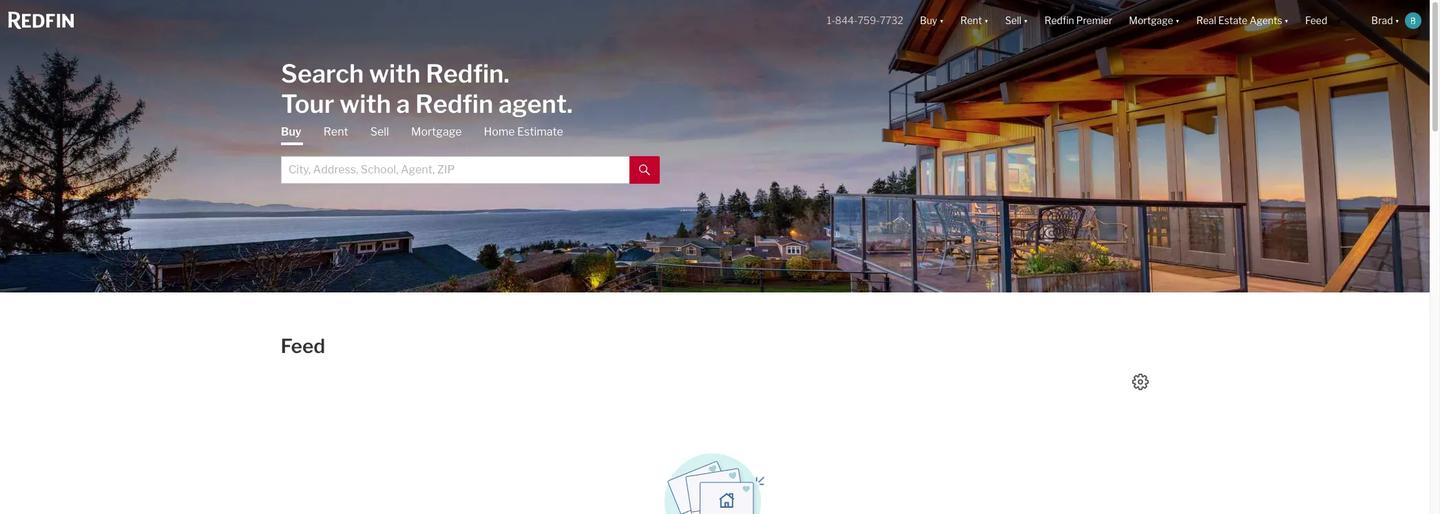 Task type: vqa. For each thing, say whether or not it's contained in the screenshot.
leftmost N
no



Task type: describe. For each thing, give the bounding box(es) containing it.
sell ▾
[[1005, 15, 1028, 26]]

759-
[[858, 15, 880, 26]]

feed button
[[1297, 0, 1363, 41]]

sell ▾ button
[[1005, 0, 1028, 41]]

estimate
[[517, 125, 563, 138]]

user photo image
[[1405, 12, 1422, 29]]

real
[[1197, 15, 1216, 26]]

mortgage ▾ button
[[1121, 0, 1188, 41]]

5 ▾ from the left
[[1285, 15, 1289, 26]]

mortgage for mortgage
[[411, 125, 462, 138]]

▾ for rent ▾
[[984, 15, 989, 26]]

brad
[[1372, 15, 1393, 26]]

real estate agents ▾ button
[[1188, 0, 1297, 41]]

rent link
[[324, 124, 348, 139]]

City, Address, School, Agent, ZIP search field
[[281, 156, 630, 184]]

sell for sell ▾
[[1005, 15, 1022, 26]]

1-
[[827, 15, 835, 26]]

a
[[396, 89, 410, 119]]

tab list containing buy
[[281, 124, 660, 184]]

mortgage ▾
[[1129, 15, 1180, 26]]

buy ▾
[[920, 15, 944, 26]]

estate
[[1218, 15, 1248, 26]]

rent for rent
[[324, 125, 348, 138]]

premier
[[1076, 15, 1113, 26]]

rent ▾ button
[[952, 0, 997, 41]]

844-
[[835, 15, 858, 26]]

buy for buy ▾
[[920, 15, 937, 26]]

rent ▾ button
[[960, 0, 989, 41]]

▾ for sell ▾
[[1024, 15, 1028, 26]]

submit search image
[[639, 165, 650, 176]]



Task type: locate. For each thing, give the bounding box(es) containing it.
buy right the 7732
[[920, 15, 937, 26]]

mortgage left real
[[1129, 15, 1173, 26]]

1 horizontal spatial redfin
[[1045, 15, 1074, 26]]

buy
[[920, 15, 937, 26], [281, 125, 301, 138]]

rent right buy ▾
[[960, 15, 982, 26]]

▾ left real
[[1176, 15, 1180, 26]]

redfin premier
[[1045, 15, 1113, 26]]

home
[[484, 125, 515, 138]]

buy link
[[281, 124, 301, 145]]

0 horizontal spatial redfin
[[415, 89, 493, 119]]

▾ right "agents"
[[1285, 15, 1289, 26]]

agent.
[[498, 89, 573, 119]]

mortgage inside dropdown button
[[1129, 15, 1173, 26]]

1 vertical spatial rent
[[324, 125, 348, 138]]

brad ▾
[[1372, 15, 1400, 26]]

sell ▾ button
[[997, 0, 1036, 41]]

sell inside dropdown button
[[1005, 15, 1022, 26]]

redfin up mortgage 'link'
[[415, 89, 493, 119]]

0 vertical spatial mortgage
[[1129, 15, 1173, 26]]

rent ▾
[[960, 15, 989, 26]]

mortgage for mortgage ▾
[[1129, 15, 1173, 26]]

0 horizontal spatial sell
[[370, 125, 389, 138]]

1 vertical spatial feed
[[281, 335, 325, 358]]

2 ▾ from the left
[[984, 15, 989, 26]]

sell right the rent ▾
[[1005, 15, 1022, 26]]

buy ▾ button
[[920, 0, 944, 41]]

1 horizontal spatial rent
[[960, 15, 982, 26]]

mortgage ▾ button
[[1129, 0, 1180, 41]]

▾ for buy ▾
[[940, 15, 944, 26]]

1 vertical spatial mortgage
[[411, 125, 462, 138]]

buy for buy
[[281, 125, 301, 138]]

0 vertical spatial buy
[[920, 15, 937, 26]]

sell
[[1005, 15, 1022, 26], [370, 125, 389, 138]]

rent down tour
[[324, 125, 348, 138]]

feed
[[1305, 15, 1328, 26], [281, 335, 325, 358]]

mortgage inside tab list
[[411, 125, 462, 138]]

▾ right the rent ▾
[[1024, 15, 1028, 26]]

home estimate link
[[484, 124, 563, 139]]

rent inside dropdown button
[[960, 15, 982, 26]]

buy down tour
[[281, 125, 301, 138]]

real estate agents ▾
[[1197, 15, 1289, 26]]

0 horizontal spatial buy
[[281, 125, 301, 138]]

1 horizontal spatial mortgage
[[1129, 15, 1173, 26]]

mortgage up city, address, school, agent, zip search field
[[411, 125, 462, 138]]

sell link
[[370, 124, 389, 139]]

1-844-759-7732
[[827, 15, 903, 26]]

redfin
[[1045, 15, 1074, 26], [415, 89, 493, 119]]

sell for sell
[[370, 125, 389, 138]]

redfin inside button
[[1045, 15, 1074, 26]]

0 vertical spatial sell
[[1005, 15, 1022, 26]]

1 vertical spatial redfin
[[415, 89, 493, 119]]

▾ for brad ▾
[[1395, 15, 1400, 26]]

redfin inside search with redfin. tour with a redfin agent.
[[415, 89, 493, 119]]

tour
[[281, 89, 334, 119]]

feed inside button
[[1305, 15, 1328, 26]]

redfin.
[[426, 58, 510, 89]]

▾ left the rent ▾
[[940, 15, 944, 26]]

3 ▾ from the left
[[1024, 15, 1028, 26]]

rent
[[960, 15, 982, 26], [324, 125, 348, 138]]

0 vertical spatial feed
[[1305, 15, 1328, 26]]

tab list
[[281, 124, 660, 184]]

0 vertical spatial redfin
[[1045, 15, 1074, 26]]

1 vertical spatial sell
[[370, 125, 389, 138]]

1-844-759-7732 link
[[827, 15, 903, 26]]

1 horizontal spatial buy
[[920, 15, 937, 26]]

buy inside dropdown button
[[920, 15, 937, 26]]

0 horizontal spatial mortgage
[[411, 125, 462, 138]]

1 horizontal spatial feed
[[1305, 15, 1328, 26]]

sell right rent link at the left of the page
[[370, 125, 389, 138]]

buy ▾ button
[[912, 0, 952, 41]]

search with redfin. tour with a redfin agent.
[[281, 58, 573, 119]]

6 ▾ from the left
[[1395, 15, 1400, 26]]

0 horizontal spatial feed
[[281, 335, 325, 358]]

▾ right brad
[[1395, 15, 1400, 26]]

search
[[281, 58, 364, 89]]

mortgage link
[[411, 124, 462, 139]]

redfin premier button
[[1036, 0, 1121, 41]]

0 horizontal spatial rent
[[324, 125, 348, 138]]

home estimate
[[484, 125, 563, 138]]

1 ▾ from the left
[[940, 15, 944, 26]]

7732
[[880, 15, 903, 26]]

▾ for mortgage ▾
[[1176, 15, 1180, 26]]

mortgage
[[1129, 15, 1173, 26], [411, 125, 462, 138]]

with
[[369, 58, 421, 89], [340, 89, 391, 119]]

4 ▾ from the left
[[1176, 15, 1180, 26]]

1 vertical spatial buy
[[281, 125, 301, 138]]

rent for rent ▾
[[960, 15, 982, 26]]

redfin left premier
[[1045, 15, 1074, 26]]

real estate agents ▾ link
[[1197, 0, 1289, 41]]

▾
[[940, 15, 944, 26], [984, 15, 989, 26], [1024, 15, 1028, 26], [1176, 15, 1180, 26], [1285, 15, 1289, 26], [1395, 15, 1400, 26]]

▾ left sell ▾ at top right
[[984, 15, 989, 26]]

agents
[[1250, 15, 1282, 26]]

1 horizontal spatial sell
[[1005, 15, 1022, 26]]

0 vertical spatial rent
[[960, 15, 982, 26]]



